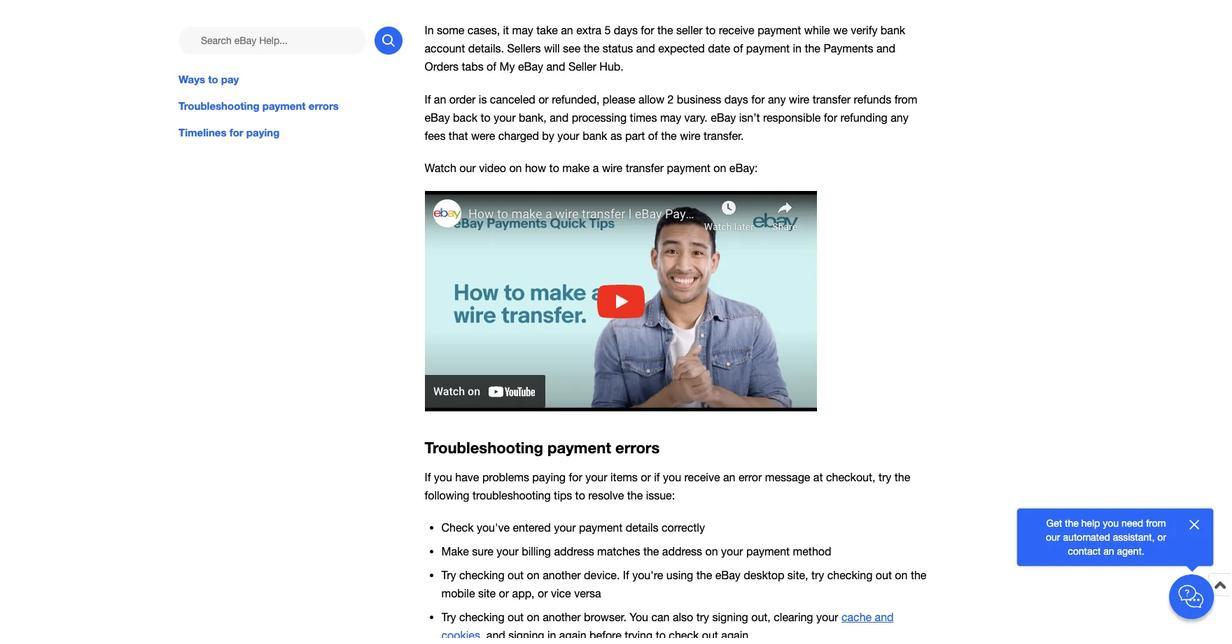 Task type: locate. For each thing, give the bounding box(es) containing it.
to right "how"
[[549, 162, 559, 174]]

2 horizontal spatial you
[[1103, 518, 1119, 529]]

2 horizontal spatial of
[[734, 42, 743, 55]]

0 vertical spatial receive
[[719, 24, 755, 37]]

correctly
[[662, 522, 705, 535]]

0 horizontal spatial troubleshooting payment errors
[[178, 99, 339, 112]]

payment down ways to pay link
[[262, 99, 305, 112]]

2 address from the left
[[662, 546, 702, 558]]

checking up cache
[[828, 570, 873, 582]]

an left order
[[434, 93, 446, 105]]

another up vice at the left bottom of page
[[543, 570, 581, 582]]

receive right if
[[685, 471, 720, 484]]

if left you're
[[623, 570, 629, 582]]

1 vertical spatial transfer
[[626, 162, 664, 174]]

0 vertical spatial bank
[[881, 24, 906, 37]]

and up by
[[550, 111, 569, 124]]

for inside the in some cases, it may take an extra 5 days for the seller to receive payment while we verify bank account details. sellers will see the status and expected date of payment in the payments and orders tabs of my ebay and seller hub.
[[641, 24, 655, 37]]

watch our video on how to make a wire transfer payment on ebay:
[[425, 162, 758, 174]]

1 horizontal spatial address
[[662, 546, 702, 558]]

another inside the try checking out on another device. if you're using the ebay desktop site, try checking out on the mobile site or app, or vice versa
[[543, 570, 581, 582]]

and
[[636, 42, 655, 55], [877, 42, 896, 55], [547, 61, 565, 73], [550, 111, 569, 124], [875, 612, 894, 624]]

and down verify
[[877, 42, 896, 55]]

an inside the in some cases, it may take an extra 5 days for the seller to receive payment while we verify bank account details. sellers will see the status and expected date of payment in the payments and orders tabs of my ebay and seller hub.
[[561, 24, 573, 37]]

or up "bank," on the top left
[[539, 93, 549, 105]]

wire
[[789, 93, 810, 105], [680, 129, 701, 142], [602, 162, 623, 174]]

wire down vary.
[[680, 129, 701, 142]]

if
[[425, 93, 431, 105], [425, 471, 431, 484], [623, 570, 629, 582]]

from inside get the help you need from our automated assistant, or contact an agent.
[[1146, 518, 1166, 529]]

checking down site
[[459, 612, 505, 624]]

an up see
[[561, 24, 573, 37]]

1 vertical spatial days
[[725, 93, 749, 105]]

1 horizontal spatial paying
[[532, 471, 566, 484]]

0 horizontal spatial paying
[[246, 126, 279, 139]]

while
[[805, 24, 830, 37]]

vary.
[[685, 111, 708, 124]]

an left agent.
[[1104, 546, 1115, 557]]

using
[[667, 570, 694, 582]]

0 horizontal spatial try
[[697, 612, 710, 624]]

if up "following"
[[425, 471, 431, 484]]

0 vertical spatial wire
[[789, 93, 810, 105]]

hub.
[[600, 61, 624, 73]]

the inside get the help you need from our automated assistant, or contact an agent.
[[1065, 518, 1079, 529]]

1 vertical spatial try
[[812, 570, 825, 582]]

0 horizontal spatial address
[[554, 546, 594, 558]]

1 vertical spatial may
[[660, 111, 682, 124]]

receive
[[719, 24, 755, 37], [685, 471, 720, 484]]

wire up responsible
[[789, 93, 810, 105]]

you right help
[[1103, 518, 1119, 529]]

resolve
[[588, 490, 624, 502]]

1 horizontal spatial try
[[812, 570, 825, 582]]

you up "following"
[[434, 471, 452, 484]]

may inside if an order is canceled or refunded, please allow 2 business days for any wire transfer refunds from ebay back to your bank, and processing times may vary. ebay isn't responsible for refunding any fees that were charged by your bank as part of the wire transfer.
[[660, 111, 682, 124]]

troubleshooting payment errors down pay
[[178, 99, 339, 112]]

0 vertical spatial from
[[895, 93, 918, 105]]

checking for try checking out on another browser. you can also try signing out, clearing your
[[459, 612, 505, 624]]

of
[[734, 42, 743, 55], [487, 61, 497, 73], [648, 129, 658, 142]]

1 vertical spatial paying
[[532, 471, 566, 484]]

0 horizontal spatial troubleshooting
[[178, 99, 259, 112]]

try inside the try checking out on another device. if you're using the ebay desktop site, try checking out on the mobile site or app, or vice versa
[[442, 570, 456, 582]]

0 vertical spatial try
[[442, 570, 456, 582]]

transfer
[[813, 93, 851, 105], [626, 162, 664, 174]]

try up cookies
[[442, 612, 456, 624]]

0 horizontal spatial from
[[895, 93, 918, 105]]

paying
[[246, 126, 279, 139], [532, 471, 566, 484]]

2 try from the top
[[442, 612, 456, 624]]

of left my on the left top of page
[[487, 61, 497, 73]]

may inside the in some cases, it may take an extra 5 days for the seller to receive payment while we verify bank account details. sellers will see the status and expected date of payment in the payments and orders tabs of my ebay and seller hub.
[[512, 24, 534, 37]]

bank down processing at the top of page
[[583, 129, 608, 142]]

the
[[658, 24, 673, 37], [584, 42, 600, 55], [805, 42, 821, 55], [661, 129, 677, 142], [895, 471, 911, 484], [627, 490, 643, 502], [1065, 518, 1079, 529], [644, 546, 659, 558], [697, 570, 712, 582], [911, 570, 927, 582]]

timelines for paying link
[[178, 125, 402, 140]]

any up responsible
[[768, 93, 786, 105]]

0 vertical spatial transfer
[[813, 93, 851, 105]]

times
[[630, 111, 657, 124]]

0 horizontal spatial transfer
[[626, 162, 664, 174]]

of right date at the top right
[[734, 42, 743, 55]]

troubleshooting up timelines for paying
[[178, 99, 259, 112]]

errors down ways to pay link
[[308, 99, 339, 112]]

0 vertical spatial may
[[512, 24, 534, 37]]

is
[[479, 93, 487, 105]]

check you've entered your payment details correctly
[[442, 522, 705, 535]]

errors
[[308, 99, 339, 112], [616, 439, 660, 457]]

if inside the try checking out on another device. if you're using the ebay desktop site, try checking out on the mobile site or app, or vice versa
[[623, 570, 629, 582]]

2 vertical spatial wire
[[602, 162, 623, 174]]

1 vertical spatial troubleshooting payment errors
[[425, 439, 660, 457]]

0 horizontal spatial days
[[614, 24, 638, 37]]

payment up 'desktop'
[[746, 546, 790, 558]]

part
[[625, 129, 645, 142]]

receive inside if you have problems paying for your items or if you receive an error message at checkout, try the following troubleshooting tips to resolve the issue:
[[685, 471, 720, 484]]

for inside "link"
[[229, 126, 243, 139]]

and down will
[[547, 61, 565, 73]]

cookies
[[442, 630, 480, 639]]

ebay up transfer.
[[711, 111, 736, 124]]

to left pay
[[208, 73, 218, 85]]

wire right a
[[602, 162, 623, 174]]

for
[[641, 24, 655, 37], [752, 93, 765, 105], [824, 111, 838, 124], [229, 126, 243, 139], [569, 471, 582, 484]]

our down get
[[1046, 532, 1061, 543]]

if an order is canceled or refunded, please allow 2 business days for any wire transfer refunds from ebay back to your bank, and processing times may vary. ebay isn't responsible for refunding any fees that were charged by your bank as part of the wire transfer.
[[425, 93, 918, 142]]

may right it in the left of the page
[[512, 24, 534, 37]]

try checking out on another browser. you can also try signing out, clearing your
[[442, 612, 842, 624]]

assistant,
[[1113, 532, 1155, 543]]

address
[[554, 546, 594, 558], [662, 546, 702, 558]]

payment left in
[[746, 42, 790, 55]]

will
[[544, 42, 560, 55]]

troubleshooting payment errors inside "link"
[[178, 99, 339, 112]]

to up were
[[481, 111, 491, 124]]

matches
[[597, 546, 640, 558]]

checking up site
[[459, 570, 505, 582]]

0 vertical spatial days
[[614, 24, 638, 37]]

from right need
[[1146, 518, 1166, 529]]

you right if
[[663, 471, 681, 484]]

1 horizontal spatial transfer
[[813, 93, 851, 105]]

your up the resolve
[[586, 471, 608, 484]]

1 horizontal spatial may
[[660, 111, 682, 124]]

troubleshooting up have
[[425, 439, 543, 457]]

or right assistant,
[[1158, 532, 1167, 543]]

1 horizontal spatial troubleshooting
[[425, 439, 543, 457]]

days up 'isn't'
[[725, 93, 749, 105]]

our left the video
[[460, 162, 476, 174]]

ebay up fees
[[425, 111, 450, 124]]

to right tips
[[575, 490, 585, 502]]

isn't
[[739, 111, 760, 124]]

2 horizontal spatial wire
[[789, 93, 810, 105]]

0 vertical spatial of
[[734, 42, 743, 55]]

0 vertical spatial our
[[460, 162, 476, 174]]

out for try checking out on another browser. you can also try signing out, clearing your
[[508, 612, 524, 624]]

1 vertical spatial of
[[487, 61, 497, 73]]

on
[[509, 162, 522, 174], [714, 162, 727, 174], [706, 546, 718, 558], [527, 570, 540, 582], [895, 570, 908, 582], [527, 612, 540, 624]]

another
[[543, 570, 581, 582], [543, 612, 581, 624]]

if inside if an order is canceled or refunded, please allow 2 business days for any wire transfer refunds from ebay back to your bank, and processing times may vary. ebay isn't responsible for refunding any fees that were charged by your bank as part of the wire transfer.
[[425, 93, 431, 105]]

another down vice at the left bottom of page
[[543, 612, 581, 624]]

0 vertical spatial troubleshooting payment errors
[[178, 99, 339, 112]]

address down the check you've entered your payment details correctly
[[554, 546, 594, 558]]

vice
[[551, 588, 571, 600]]

2 vertical spatial try
[[697, 612, 710, 624]]

an inside get the help you need from our automated assistant, or contact an agent.
[[1104, 546, 1115, 557]]

0 horizontal spatial wire
[[602, 162, 623, 174]]

paying inside if you have problems paying for your items or if you receive an error message at checkout, try the following troubleshooting tips to resolve the issue:
[[532, 471, 566, 484]]

allow
[[639, 93, 665, 105]]

days inside if an order is canceled or refunded, please allow 2 business days for any wire transfer refunds from ebay back to your bank, and processing times may vary. ebay isn't responsible for refunding any fees that were charged by your bank as part of the wire transfer.
[[725, 93, 749, 105]]

ebay down sellers
[[518, 61, 543, 73]]

1 vertical spatial try
[[442, 612, 456, 624]]

try for try checking out on another browser. you can also try signing out, clearing your
[[442, 612, 456, 624]]

try right checkout, at the bottom of page
[[879, 471, 892, 484]]

another for device.
[[543, 570, 581, 582]]

1 vertical spatial wire
[[680, 129, 701, 142]]

paying down troubleshooting payment errors "link"
[[246, 126, 279, 139]]

may down 2
[[660, 111, 682, 124]]

for up 'isn't'
[[752, 93, 765, 105]]

and right cache
[[875, 612, 894, 624]]

any down refunds
[[891, 111, 909, 124]]

for up tips
[[569, 471, 582, 484]]

from right refunds
[[895, 93, 918, 105]]

0 vertical spatial errors
[[308, 99, 339, 112]]

see
[[563, 42, 581, 55]]

1 another from the top
[[543, 570, 581, 582]]

1 horizontal spatial errors
[[616, 439, 660, 457]]

agent.
[[1117, 546, 1145, 557]]

your right by
[[558, 129, 580, 142]]

1 horizontal spatial our
[[1046, 532, 1061, 543]]

ways
[[178, 73, 205, 85]]

may
[[512, 24, 534, 37], [660, 111, 682, 124]]

1 vertical spatial from
[[1146, 518, 1166, 529]]

bank
[[881, 24, 906, 37], [583, 129, 608, 142]]

days
[[614, 24, 638, 37], [725, 93, 749, 105]]

to inside if an order is canceled or refunded, please allow 2 business days for any wire transfer refunds from ebay back to your bank, and processing times may vary. ebay isn't responsible for refunding any fees that were charged by your bank as part of the wire transfer.
[[481, 111, 491, 124]]

ways to pay
[[178, 73, 239, 85]]

bank inside if an order is canceled or refunded, please allow 2 business days for any wire transfer refunds from ebay back to your bank, and processing times may vary. ebay isn't responsible for refunding any fees that were charged by your bank as part of the wire transfer.
[[583, 129, 608, 142]]

and right status
[[636, 42, 655, 55]]

bank right verify
[[881, 24, 906, 37]]

try inside if you have problems paying for your items or if you receive an error message at checkout, try the following troubleshooting tips to resolve the issue:
[[879, 471, 892, 484]]

transfer up refunding
[[813, 93, 851, 105]]

if inside if you have problems paying for your items or if you receive an error message at checkout, try the following troubleshooting tips to resolve the issue:
[[425, 471, 431, 484]]

1 vertical spatial another
[[543, 612, 581, 624]]

to up date at the top right
[[706, 24, 716, 37]]

1 horizontal spatial from
[[1146, 518, 1166, 529]]

out
[[508, 570, 524, 582], [876, 570, 892, 582], [508, 612, 524, 624]]

1 horizontal spatial any
[[891, 111, 909, 124]]

to inside the in some cases, it may take an extra 5 days for the seller to receive payment while we verify bank account details. sellers will see the status and expected date of payment in the payments and orders tabs of my ebay and seller hub.
[[706, 24, 716, 37]]

1 horizontal spatial days
[[725, 93, 749, 105]]

as
[[611, 129, 622, 142]]

0 horizontal spatial errors
[[308, 99, 339, 112]]

1 vertical spatial bank
[[583, 129, 608, 142]]

1 vertical spatial our
[[1046, 532, 1061, 543]]

items
[[611, 471, 638, 484]]

days right 5
[[614, 24, 638, 37]]

date
[[708, 42, 730, 55]]

0 horizontal spatial may
[[512, 24, 534, 37]]

from inside if an order is canceled or refunded, please allow 2 business days for any wire transfer refunds from ebay back to your bank, and processing times may vary. ebay isn't responsible for refunding any fees that were charged by your bank as part of the wire transfer.
[[895, 93, 918, 105]]

2 another from the top
[[543, 612, 581, 624]]

my
[[500, 61, 515, 73]]

or left vice at the left bottom of page
[[538, 588, 548, 600]]

mobile
[[442, 588, 475, 600]]

our
[[460, 162, 476, 174], [1046, 532, 1061, 543]]

try right the also
[[697, 612, 710, 624]]

1 try from the top
[[442, 570, 456, 582]]

troubleshooting payment errors link
[[178, 98, 402, 114]]

if
[[654, 471, 660, 484]]

0 vertical spatial if
[[425, 93, 431, 105]]

tips
[[554, 490, 572, 502]]

0 vertical spatial troubleshooting
[[178, 99, 259, 112]]

ebay left 'desktop'
[[716, 570, 741, 582]]

refunded,
[[552, 93, 600, 105]]

0 horizontal spatial you
[[434, 471, 452, 484]]

an left error
[[723, 471, 736, 484]]

refunds
[[854, 93, 892, 105]]

entered
[[513, 522, 551, 535]]

0 vertical spatial try
[[879, 471, 892, 484]]

fees
[[425, 129, 446, 142]]

of right part
[[648, 129, 658, 142]]

versa
[[574, 588, 601, 600]]

1 horizontal spatial bank
[[881, 24, 906, 37]]

billing
[[522, 546, 551, 558]]

expected
[[658, 42, 705, 55]]

if left order
[[425, 93, 431, 105]]

0 vertical spatial paying
[[246, 126, 279, 139]]

or left if
[[641, 471, 651, 484]]

0 horizontal spatial any
[[768, 93, 786, 105]]

and inside if an order is canceled or refunded, please allow 2 business days for any wire transfer refunds from ebay back to your bank, and processing times may vary. ebay isn't responsible for refunding any fees that were charged by your bank as part of the wire transfer.
[[550, 111, 569, 124]]

0 vertical spatial another
[[543, 570, 581, 582]]

for left refunding
[[824, 111, 838, 124]]

2 vertical spatial of
[[648, 129, 658, 142]]

try up mobile
[[442, 570, 456, 582]]

to
[[706, 24, 716, 37], [208, 73, 218, 85], [481, 111, 491, 124], [549, 162, 559, 174], [575, 490, 585, 502]]

paying up tips
[[532, 471, 566, 484]]

you
[[630, 612, 649, 624]]

1 horizontal spatial wire
[[680, 129, 701, 142]]

for right 5
[[641, 24, 655, 37]]

try
[[442, 570, 456, 582], [442, 612, 456, 624]]

timelines for paying
[[178, 126, 279, 139]]

1 vertical spatial receive
[[685, 471, 720, 484]]

get
[[1047, 518, 1062, 529]]

0 horizontal spatial bank
[[583, 129, 608, 142]]

responsible
[[763, 111, 821, 124]]

make sure your billing address matches the address on your payment method
[[442, 546, 832, 558]]

checking for try checking out on another device. if you're using the ebay desktop site, try checking out on the mobile site or app, or vice versa
[[459, 570, 505, 582]]

2 horizontal spatial try
[[879, 471, 892, 484]]

if for if you have problems paying for your items or if you receive an error message at checkout, try the following troubleshooting tips to resolve the issue:
[[425, 471, 431, 484]]

orders
[[425, 61, 459, 73]]

1 vertical spatial if
[[425, 471, 431, 484]]

transfer down part
[[626, 162, 664, 174]]

2 vertical spatial if
[[623, 570, 629, 582]]

try right "site,"
[[812, 570, 825, 582]]

errors up items
[[616, 439, 660, 457]]

an
[[561, 24, 573, 37], [434, 93, 446, 105], [723, 471, 736, 484], [1104, 546, 1115, 557]]

1 horizontal spatial of
[[648, 129, 658, 142]]

for right timelines
[[229, 126, 243, 139]]

clearing
[[774, 612, 813, 624]]

troubleshooting payment errors up problems at left bottom
[[425, 439, 660, 457]]

address down correctly
[[662, 546, 702, 558]]

receive up date at the top right
[[719, 24, 755, 37]]



Task type: describe. For each thing, give the bounding box(es) containing it.
some
[[437, 24, 465, 37]]

for inside if you have problems paying for your items or if you receive an error message at checkout, try the following troubleshooting tips to resolve the issue:
[[569, 471, 582, 484]]

timelines
[[178, 126, 226, 139]]

processing
[[572, 111, 627, 124]]

a
[[593, 162, 599, 174]]

verify
[[851, 24, 878, 37]]

an inside if you have problems paying for your items or if you receive an error message at checkout, try the following troubleshooting tips to resolve the issue:
[[723, 471, 736, 484]]

automated
[[1063, 532, 1111, 543]]

cases,
[[468, 24, 500, 37]]

or right site
[[499, 588, 509, 600]]

take
[[537, 24, 558, 37]]

out,
[[752, 612, 771, 624]]

details
[[626, 522, 659, 535]]

desktop
[[744, 570, 785, 582]]

have
[[455, 471, 479, 484]]

troubleshooting
[[473, 490, 551, 502]]

0 horizontal spatial our
[[460, 162, 476, 174]]

browser.
[[584, 612, 627, 624]]

or inside if an order is canceled or refunded, please allow 2 business days for any wire transfer refunds from ebay back to your bank, and processing times may vary. ebay isn't responsible for refunding any fees that were charged by your bank as part of the wire transfer.
[[539, 93, 549, 105]]

payment up matches
[[579, 522, 623, 535]]

seller
[[677, 24, 703, 37]]

canceled
[[490, 93, 536, 105]]

checkout,
[[826, 471, 876, 484]]

ebay inside the in some cases, it may take an extra 5 days for the seller to receive payment while we verify bank account details. sellers will see the status and expected date of payment in the payments and orders tabs of my ebay and seller hub.
[[518, 61, 543, 73]]

get the help you need from our automated assistant, or contact an agent.
[[1046, 518, 1167, 557]]

0 horizontal spatial of
[[487, 61, 497, 73]]

order
[[449, 93, 476, 105]]

payment inside "link"
[[262, 99, 305, 112]]

payment up in
[[758, 24, 801, 37]]

message
[[765, 471, 811, 484]]

your down tips
[[554, 522, 576, 535]]

or inside if you have problems paying for your items or if you receive an error message at checkout, try the following troubleshooting tips to resolve the issue:
[[641, 471, 651, 484]]

method
[[793, 546, 832, 558]]

our inside get the help you need from our automated assistant, or contact an agent.
[[1046, 532, 1061, 543]]

your right sure
[[497, 546, 519, 558]]

bank inside the in some cases, it may take an extra 5 days for the seller to receive payment while we verify bank account details. sellers will see the status and expected date of payment in the payments and orders tabs of my ebay and seller hub.
[[881, 24, 906, 37]]

app,
[[512, 588, 535, 600]]

ebay inside the try checking out on another device. if you're using the ebay desktop site, try checking out on the mobile site or app, or vice versa
[[716, 570, 741, 582]]

your left cache
[[817, 612, 839, 624]]

were
[[471, 129, 495, 142]]

if you have problems paying for your items or if you receive an error message at checkout, try the following troubleshooting tips to resolve the issue:
[[425, 471, 911, 502]]

also
[[673, 612, 694, 624]]

in some cases, it may take an extra 5 days for the seller to receive payment while we verify bank account details. sellers will see the status and expected date of payment in the payments and orders tabs of my ebay and seller hub.
[[425, 24, 906, 73]]

device.
[[584, 570, 620, 582]]

or inside get the help you need from our automated assistant, or contact an agent.
[[1158, 532, 1167, 543]]

error
[[739, 471, 762, 484]]

your down canceled
[[494, 111, 516, 124]]

try for try checking out on another device. if you're using the ebay desktop site, try checking out on the mobile site or app, or vice versa
[[442, 570, 456, 582]]

payment up tips
[[548, 439, 611, 457]]

you're
[[633, 570, 663, 582]]

check
[[442, 522, 474, 535]]

1 horizontal spatial troubleshooting payment errors
[[425, 439, 660, 457]]

following
[[425, 490, 470, 502]]

in
[[425, 24, 434, 37]]

sellers
[[507, 42, 541, 55]]

tabs
[[462, 61, 484, 73]]

1 address from the left
[[554, 546, 594, 558]]

0 vertical spatial any
[[768, 93, 786, 105]]

try checking out on another device. if you're using the ebay desktop site, try checking out on the mobile site or app, or vice versa
[[442, 570, 927, 600]]

transfer.
[[704, 129, 744, 142]]

site,
[[788, 570, 809, 582]]

receive inside the in some cases, it may take an extra 5 days for the seller to receive payment while we verify bank account details. sellers will see the status and expected date of payment in the payments and orders tabs of my ebay and seller hub.
[[719, 24, 755, 37]]

your up the try checking out on another device. if you're using the ebay desktop site, try checking out on the mobile site or app, or vice versa
[[721, 546, 743, 558]]

1 vertical spatial troubleshooting
[[425, 439, 543, 457]]

ebay:
[[730, 162, 758, 174]]

business
[[677, 93, 722, 105]]

an inside if an order is canceled or refunded, please allow 2 business days for any wire transfer refunds from ebay back to your bank, and processing times may vary. ebay isn't responsible for refunding any fees that were charged by your bank as part of the wire transfer.
[[434, 93, 446, 105]]

the inside if an order is canceled or refunded, please allow 2 business days for any wire transfer refunds from ebay back to your bank, and processing times may vary. ebay isn't responsible for refunding any fees that were charged by your bank as part of the wire transfer.
[[661, 129, 677, 142]]

site
[[478, 588, 496, 600]]

try inside the try checking out on another device. if you're using the ebay desktop site, try checking out on the mobile site or app, or vice versa
[[812, 570, 825, 582]]

refunding
[[841, 111, 888, 124]]

you inside get the help you need from our automated assistant, or contact an agent.
[[1103, 518, 1119, 529]]

ways to pay link
[[178, 71, 402, 87]]

1 horizontal spatial you
[[663, 471, 681, 484]]

problems
[[482, 471, 529, 484]]

make
[[563, 162, 590, 174]]

bank,
[[519, 111, 547, 124]]

video
[[479, 162, 506, 174]]

account
[[425, 42, 465, 55]]

details.
[[468, 42, 504, 55]]

need
[[1122, 518, 1144, 529]]

pay
[[221, 73, 239, 85]]

1 vertical spatial any
[[891, 111, 909, 124]]

and inside the cache and cookies
[[875, 612, 894, 624]]

charged
[[498, 129, 539, 142]]

it
[[503, 24, 509, 37]]

to inside if you have problems paying for your items or if you receive an error message at checkout, try the following troubleshooting tips to resolve the issue:
[[575, 490, 585, 502]]

5
[[605, 24, 611, 37]]

out for try checking out on another device. if you're using the ebay desktop site, try checking out on the mobile site or app, or vice versa
[[508, 570, 524, 582]]

troubleshooting inside "link"
[[178, 99, 259, 112]]

get the help you need from our automated assistant, or contact an agent. tooltip
[[1040, 517, 1173, 559]]

contact
[[1068, 546, 1101, 557]]

paying inside "link"
[[246, 126, 279, 139]]

watch
[[425, 162, 457, 174]]

payment down transfer.
[[667, 162, 711, 174]]

another for browser.
[[543, 612, 581, 624]]

2
[[668, 93, 674, 105]]

how
[[525, 162, 546, 174]]

help
[[1082, 518, 1100, 529]]

errors inside "link"
[[308, 99, 339, 112]]

you've
[[477, 522, 510, 535]]

we
[[833, 24, 848, 37]]

of inside if an order is canceled or refunded, please allow 2 business days for any wire transfer refunds from ebay back to your bank, and processing times may vary. ebay isn't responsible for refunding any fees that were charged by your bank as part of the wire transfer.
[[648, 129, 658, 142]]

seller
[[569, 61, 597, 73]]

cache and cookies
[[442, 612, 894, 639]]

Search eBay Help... text field
[[178, 27, 366, 55]]

transfer inside if an order is canceled or refunded, please allow 2 business days for any wire transfer refunds from ebay back to your bank, and processing times may vary. ebay isn't responsible for refunding any fees that were charged by your bank as part of the wire transfer.
[[813, 93, 851, 105]]

extra
[[577, 24, 602, 37]]

make
[[442, 546, 469, 558]]

days inside the in some cases, it may take an extra 5 days for the seller to receive payment while we verify bank account details. sellers will see the status and expected date of payment in the payments and orders tabs of my ebay and seller hub.
[[614, 24, 638, 37]]

signing
[[713, 612, 749, 624]]

cache
[[842, 612, 872, 624]]

if for if an order is canceled or refunded, please allow 2 business days for any wire transfer refunds from ebay back to your bank, and processing times may vary. ebay isn't responsible for refunding any fees that were charged by your bank as part of the wire transfer.
[[425, 93, 431, 105]]

your inside if you have problems paying for your items or if you receive an error message at checkout, try the following troubleshooting tips to resolve the issue:
[[586, 471, 608, 484]]

1 vertical spatial errors
[[616, 439, 660, 457]]

can
[[652, 612, 670, 624]]



Task type: vqa. For each thing, say whether or not it's contained in the screenshot.
the right -
no



